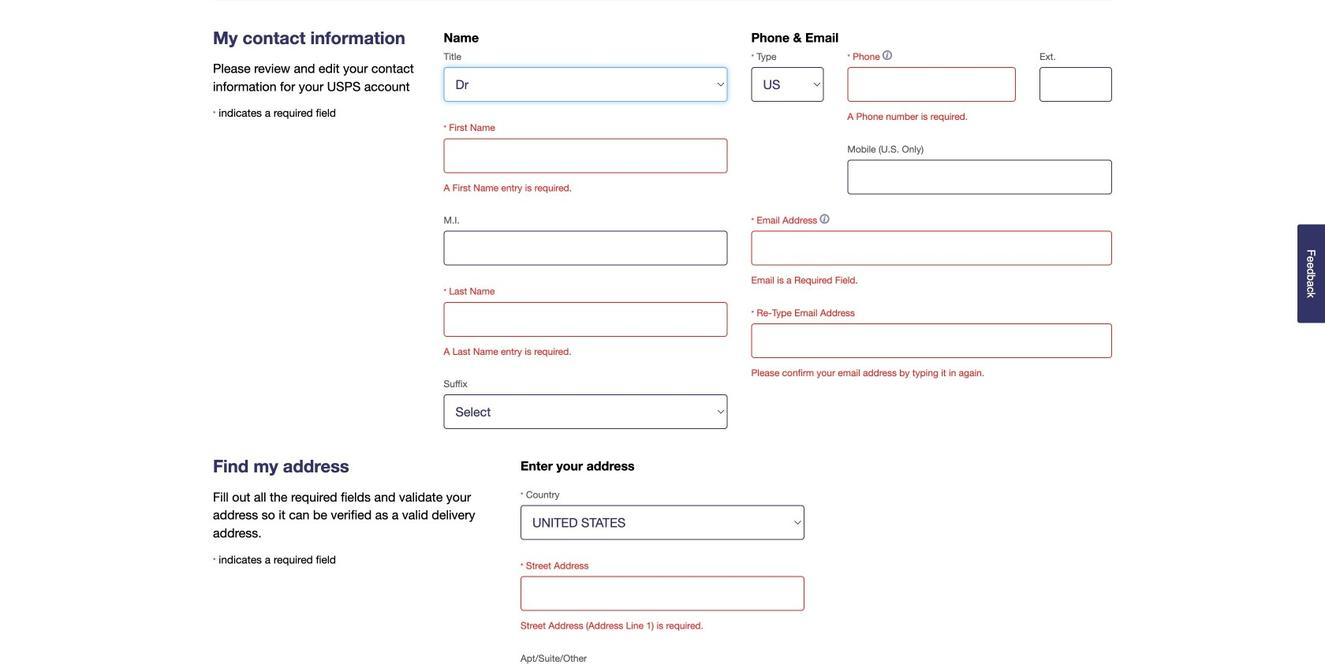 Task type: describe. For each thing, give the bounding box(es) containing it.
tool tip image
[[883, 51, 892, 60]]

tool tip image
[[820, 214, 830, 224]]



Task type: vqa. For each thing, say whether or not it's contained in the screenshot.
Back to previous USPS.com application image at left
no



Task type: locate. For each thing, give the bounding box(es) containing it.
None text field
[[444, 302, 728, 337], [521, 576, 805, 611], [444, 302, 728, 337], [521, 576, 805, 611]]

None telephone field
[[1040, 67, 1112, 102], [848, 160, 1112, 194], [1040, 67, 1112, 102], [848, 160, 1112, 194]]

None text field
[[444, 138, 728, 173], [444, 231, 728, 266], [444, 138, 728, 173], [444, 231, 728, 266]]

None email field
[[751, 231, 1112, 266], [751, 323, 1112, 358], [751, 231, 1112, 266], [751, 323, 1112, 358]]

None telephone field
[[848, 67, 1016, 102]]



